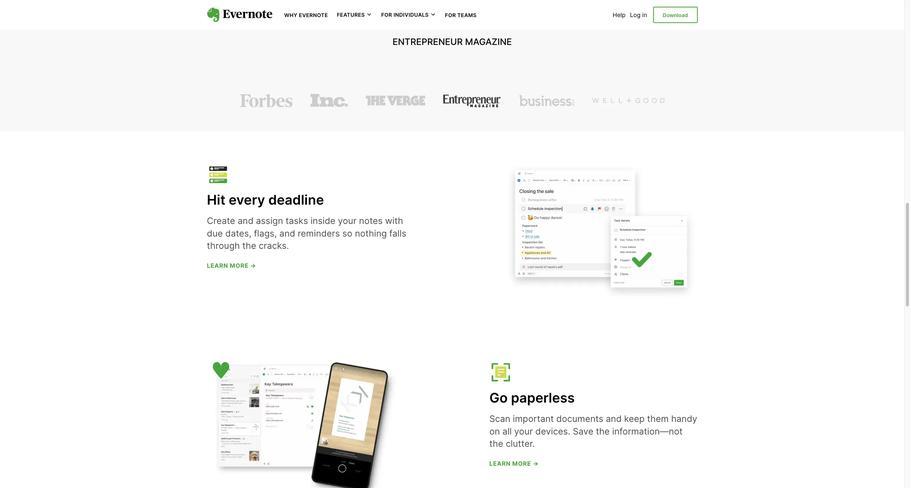 Task type: locate. For each thing, give the bounding box(es) containing it.
1 vertical spatial the
[[596, 426, 610, 437]]

the down on
[[490, 439, 503, 450]]

0 vertical spatial more
[[230, 262, 249, 270]]

log in link
[[630, 11, 647, 19]]

paperless
[[511, 390, 575, 407]]

0 vertical spatial your
[[338, 216, 357, 226]]

forbes logo image
[[240, 94, 293, 108]]

nothing
[[355, 228, 387, 239]]

for teams
[[445, 12, 477, 18]]

0 horizontal spatial and
[[238, 216, 254, 226]]

your up the clutter.
[[514, 426, 533, 437]]

your
[[338, 216, 357, 226], [514, 426, 533, 437]]

0 vertical spatial learn more →
[[207, 262, 256, 270]]

for inside for teams link
[[445, 12, 456, 18]]

and
[[238, 216, 254, 226], [279, 228, 295, 239], [606, 414, 622, 425]]

learn more → down "through"
[[207, 262, 256, 270]]

falls
[[389, 228, 406, 239]]

for
[[381, 12, 392, 18], [445, 12, 456, 18]]

learn more → link down the clutter.
[[490, 460, 539, 468]]

your inside the scan important documents and keep them handy on all your devices. save the information—not the clutter.
[[514, 426, 533, 437]]

→ down the clutter.
[[533, 460, 539, 468]]

on
[[490, 426, 500, 437]]

→
[[250, 262, 256, 270], [533, 460, 539, 468]]

learn more → link
[[207, 262, 256, 270], [490, 460, 539, 468]]

learn more → link for paperless
[[490, 460, 539, 468]]

0 vertical spatial →
[[250, 262, 256, 270]]

scan important documents and keep them handy on all your devices. save the information—not the clutter.
[[490, 414, 697, 450]]

so
[[343, 228, 352, 239]]

for for for individuals
[[381, 12, 392, 18]]

notes
[[359, 216, 383, 226]]

2 horizontal spatial the
[[596, 426, 610, 437]]

learn more → for paperless
[[490, 460, 539, 468]]

through
[[207, 241, 240, 251]]

handy
[[671, 414, 697, 425]]

individuals
[[394, 12, 429, 18]]

1 horizontal spatial and
[[279, 228, 295, 239]]

cracks.
[[259, 241, 289, 251]]

them
[[647, 414, 669, 425]]

for left the individuals
[[381, 12, 392, 18]]

1 vertical spatial learn more → link
[[490, 460, 539, 468]]

learn more →
[[207, 262, 256, 270], [490, 460, 539, 468]]

for left teams
[[445, 12, 456, 18]]

0 horizontal spatial learn
[[207, 262, 228, 270]]

1 horizontal spatial learn more →
[[490, 460, 539, 468]]

learn more → link for every
[[207, 262, 256, 270]]

0 horizontal spatial learn more →
[[207, 262, 256, 270]]

0 horizontal spatial →
[[250, 262, 256, 270]]

the right save
[[596, 426, 610, 437]]

your up "so"
[[338, 216, 357, 226]]

0 horizontal spatial for
[[381, 12, 392, 18]]

1 horizontal spatial the
[[490, 439, 503, 450]]

for inside for individuals button
[[381, 12, 392, 18]]

1 horizontal spatial for
[[445, 12, 456, 18]]

1 vertical spatial →
[[533, 460, 539, 468]]

more for paperless
[[512, 460, 531, 468]]

0 vertical spatial learn more → link
[[207, 262, 256, 270]]

teams
[[458, 12, 477, 18]]

1 horizontal spatial your
[[514, 426, 533, 437]]

due
[[207, 228, 223, 239]]

a phone showcasing the document scanning feature of evernote image
[[207, 356, 400, 489]]

1 horizontal spatial learn more → link
[[490, 460, 539, 468]]

→ down flags,
[[250, 262, 256, 270]]

1 vertical spatial learn more →
[[490, 460, 539, 468]]

learn for go
[[490, 460, 511, 468]]

1 vertical spatial your
[[514, 426, 533, 437]]

learn more → for every
[[207, 262, 256, 270]]

learn down the clutter.
[[490, 460, 511, 468]]

download link
[[653, 7, 698, 23]]

for for for teams
[[445, 12, 456, 18]]

features button
[[337, 11, 372, 19]]

deadline
[[268, 192, 324, 208]]

learn more → link down "through"
[[207, 262, 256, 270]]

important
[[513, 414, 554, 425]]

learn
[[207, 262, 228, 270], [490, 460, 511, 468]]

1 vertical spatial and
[[279, 228, 295, 239]]

1 horizontal spatial more
[[512, 460, 531, 468]]

and down tasks
[[279, 228, 295, 239]]

the down dates,
[[242, 241, 256, 251]]

2 horizontal spatial and
[[606, 414, 622, 425]]

0 horizontal spatial the
[[242, 241, 256, 251]]

→ for every
[[250, 262, 256, 270]]

hit
[[207, 192, 225, 208]]

1 horizontal spatial learn
[[490, 460, 511, 468]]

the
[[242, 241, 256, 251], [596, 426, 610, 437], [490, 439, 503, 450]]

why evernote link
[[284, 11, 328, 19]]

0 horizontal spatial your
[[338, 216, 357, 226]]

more down "through"
[[230, 262, 249, 270]]

magazine
[[465, 36, 512, 47]]

dates,
[[225, 228, 252, 239]]

and up dates,
[[238, 216, 254, 226]]

and left 'keep'
[[606, 414, 622, 425]]

learn down "through"
[[207, 262, 228, 270]]

0 horizontal spatial learn more → link
[[207, 262, 256, 270]]

2 vertical spatial and
[[606, 414, 622, 425]]

2 vertical spatial the
[[490, 439, 503, 450]]

0 vertical spatial the
[[242, 241, 256, 251]]

1 horizontal spatial →
[[533, 460, 539, 468]]

for teams link
[[445, 11, 477, 19]]

0 vertical spatial and
[[238, 216, 254, 226]]

learn more → down the clutter.
[[490, 460, 539, 468]]

more down the clutter.
[[512, 460, 531, 468]]

for individuals
[[381, 12, 429, 18]]

1 vertical spatial learn
[[490, 460, 511, 468]]

more
[[230, 262, 249, 270], [512, 460, 531, 468]]

entrepreneur magazine logo image
[[443, 94, 501, 108]]

0 vertical spatial learn
[[207, 262, 228, 270]]

0 horizontal spatial more
[[230, 262, 249, 270]]

1 vertical spatial more
[[512, 460, 531, 468]]



Task type: vqa. For each thing, say whether or not it's contained in the screenshot.
'Entrepreneur Magazine Logo' at top
yes



Task type: describe. For each thing, give the bounding box(es) containing it.
create and assign tasks inside your notes with due dates, flags, and reminders so nothing falls through the cracks.
[[207, 216, 406, 251]]

information—not
[[612, 426, 683, 437]]

document scanning icon image
[[490, 362, 512, 384]]

your inside the 'create and assign tasks inside your notes with due dates, flags, and reminders so nothing falls through the cracks.'
[[338, 216, 357, 226]]

log in
[[630, 11, 647, 19]]

scan
[[490, 414, 510, 425]]

help
[[613, 11, 626, 19]]

entrepreneur magazine
[[393, 36, 512, 47]]

evernote ui showcasing the tasks feature image
[[504, 155, 698, 308]]

every
[[229, 192, 265, 208]]

the verge logo image
[[366, 94, 426, 108]]

go paperless
[[490, 390, 575, 407]]

and inside the scan important documents and keep them handy on all your devices. save the information—not the clutter.
[[606, 414, 622, 425]]

documents
[[557, 414, 604, 425]]

hit every deadline
[[207, 192, 324, 208]]

keep
[[624, 414, 645, 425]]

more for every
[[230, 262, 249, 270]]

features
[[337, 12, 365, 18]]

all
[[503, 426, 512, 437]]

for individuals button
[[381, 11, 436, 19]]

inside
[[311, 216, 336, 226]]

tasks icon image
[[207, 163, 229, 186]]

tasks
[[286, 216, 308, 226]]

download
[[663, 12, 688, 18]]

flags,
[[254, 228, 277, 239]]

why
[[284, 12, 298, 18]]

entrepreneur
[[393, 36, 463, 47]]

well + good logo image
[[592, 94, 665, 108]]

help link
[[613, 11, 626, 19]]

log
[[630, 11, 641, 19]]

inc logo image
[[310, 94, 348, 108]]

go
[[490, 390, 508, 407]]

in
[[642, 11, 647, 19]]

evernote
[[299, 12, 328, 18]]

save
[[573, 426, 594, 437]]

reminders
[[298, 228, 340, 239]]

learn for hit
[[207, 262, 228, 270]]

→ for paperless
[[533, 460, 539, 468]]

the inside the 'create and assign tasks inside your notes with due dates, flags, and reminders so nothing falls through the cracks.'
[[242, 241, 256, 251]]

assign
[[256, 216, 283, 226]]

business.com logo image
[[519, 94, 574, 108]]

with
[[385, 216, 403, 226]]

create
[[207, 216, 235, 226]]

devices.
[[536, 426, 571, 437]]

why evernote
[[284, 12, 328, 18]]

clutter.
[[506, 439, 535, 450]]

evernote logo image
[[207, 7, 272, 22]]



